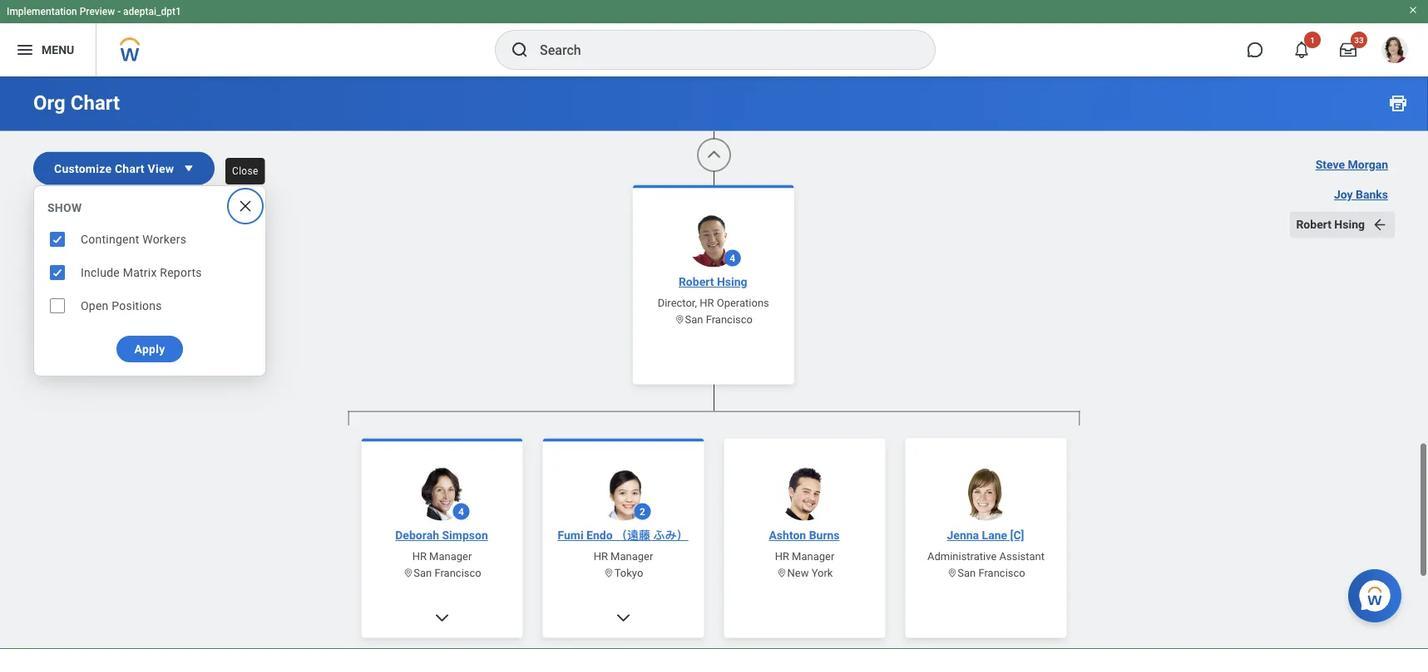 Task type: locate. For each thing, give the bounding box(es) containing it.
include
[[81, 266, 120, 280]]

2 horizontal spatial san francisco
[[958, 567, 1026, 580]]

san down administrative
[[958, 567, 976, 580]]

1 location image from the left
[[604, 568, 615, 579]]

chart
[[71, 91, 120, 115], [115, 162, 145, 175]]

robert hsing up director, hr operations in the top of the page
[[679, 275, 748, 289]]

chart right org
[[71, 91, 120, 115]]

francisco
[[706, 314, 753, 326], [435, 567, 481, 580], [979, 567, 1026, 580]]

2 horizontal spatial location image
[[947, 568, 958, 579]]

show
[[47, 201, 82, 215]]

hr manager for simpson
[[412, 551, 472, 563]]

joy banks button
[[1328, 182, 1395, 208]]

profile logan mcneil image
[[1382, 37, 1408, 67]]

steve morgan
[[1316, 158, 1389, 172]]

0 horizontal spatial san
[[414, 567, 432, 580]]

2 manager from the left
[[611, 551, 653, 563]]

x image
[[237, 198, 254, 215]]

（遠藤
[[616, 529, 651, 543]]

contingent
[[81, 233, 139, 246]]

33 button
[[1330, 32, 1368, 68]]

3 hr manager from the left
[[775, 551, 835, 563]]

1 horizontal spatial hr manager
[[594, 551, 653, 563]]

location image
[[604, 568, 615, 579], [777, 568, 787, 579]]

4 inside 'robert hsing, robert hsing, 4 direct reports' element
[[458, 506, 464, 518]]

manager
[[429, 551, 472, 563], [611, 551, 653, 563], [792, 551, 835, 563]]

san
[[686, 314, 704, 326], [414, 567, 432, 580], [958, 567, 976, 580]]

1 vertical spatial 4
[[458, 506, 464, 518]]

location image for burns
[[777, 568, 787, 579]]

director,
[[658, 297, 698, 309]]

fumi
[[558, 529, 584, 543]]

york
[[812, 567, 833, 580]]

lane
[[982, 529, 1008, 543]]

location image down director,
[[675, 314, 686, 325]]

hsing
[[1335, 218, 1365, 232], [717, 275, 748, 289]]

robert up director, hr operations in the top of the page
[[679, 275, 715, 289]]

hsing up operations
[[717, 275, 748, 289]]

san down director,
[[686, 314, 704, 326]]

deborah
[[395, 529, 439, 543]]

fumi endo （遠藤 ふみ） link
[[551, 528, 695, 545]]

0 vertical spatial 4
[[730, 252, 736, 264]]

close tooltip
[[220, 153, 270, 190]]

manager up new york
[[792, 551, 835, 563]]

francisco down operations
[[706, 314, 753, 326]]

hr manager for endo
[[594, 551, 653, 563]]

joy banks
[[1334, 188, 1389, 202]]

2 horizontal spatial manager
[[792, 551, 835, 563]]

jenna lane [c] link
[[941, 528, 1031, 545]]

preview
[[80, 6, 115, 17]]

manager for endo
[[611, 551, 653, 563]]

location image for jenna lane [c]
[[947, 568, 958, 579]]

0 vertical spatial robert
[[1297, 218, 1332, 232]]

4
[[730, 252, 736, 264], [458, 506, 464, 518]]

hr down the deborah
[[412, 551, 427, 563]]

1 button
[[1284, 32, 1321, 68]]

0 horizontal spatial robert hsing
[[679, 275, 748, 289]]

1 horizontal spatial location image
[[777, 568, 787, 579]]

0 vertical spatial hsing
[[1335, 218, 1365, 232]]

org chart main content
[[0, 0, 1428, 650]]

location image down the deborah
[[403, 568, 414, 579]]

4 for simpson
[[458, 506, 464, 518]]

endo
[[587, 529, 613, 543]]

-
[[117, 6, 121, 17]]

adeptai_dpt1
[[123, 6, 181, 17]]

1
[[1310, 35, 1315, 45]]

hsing inside button
[[1335, 218, 1365, 232]]

0 horizontal spatial san francisco
[[414, 567, 481, 580]]

1 horizontal spatial francisco
[[706, 314, 753, 326]]

robert
[[1297, 218, 1332, 232], [679, 275, 715, 289]]

location image down ashton
[[777, 568, 787, 579]]

deborah simpson link
[[389, 528, 495, 545]]

san down the deborah
[[414, 567, 432, 580]]

ashton burns link
[[762, 528, 847, 545]]

1 horizontal spatial san francisco
[[686, 314, 753, 326]]

0 horizontal spatial location image
[[403, 568, 414, 579]]

org chart
[[33, 91, 120, 115]]

san francisco down director, hr operations in the top of the page
[[686, 314, 753, 326]]

hr manager up tokyo on the bottom left of page
[[594, 551, 653, 563]]

manager for burns
[[792, 551, 835, 563]]

francisco down simpson
[[435, 567, 481, 580]]

joy
[[1334, 188, 1353, 202]]

robert hsing
[[1297, 218, 1365, 232], [679, 275, 748, 289]]

manager down deborah simpson link
[[429, 551, 472, 563]]

francisco for simpson
[[435, 567, 481, 580]]

4 up robert hsing link
[[730, 252, 736, 264]]

0 horizontal spatial manager
[[429, 551, 472, 563]]

francisco for lane
[[979, 567, 1026, 580]]

0 vertical spatial robert hsing
[[1297, 218, 1365, 232]]

san for robert
[[686, 314, 704, 326]]

manager up tokyo on the bottom left of page
[[611, 551, 653, 563]]

san francisco
[[686, 314, 753, 326], [414, 567, 481, 580], [958, 567, 1026, 580]]

hr down ashton
[[775, 551, 789, 563]]

2 horizontal spatial san
[[958, 567, 976, 580]]

1 horizontal spatial robert hsing
[[1297, 218, 1365, 232]]

0 horizontal spatial robert
[[679, 275, 715, 289]]

1 horizontal spatial robert
[[1297, 218, 1332, 232]]

customize chart view button
[[33, 152, 215, 185]]

location image down administrative
[[947, 568, 958, 579]]

administrative assistant
[[928, 551, 1045, 563]]

chart for customize
[[115, 162, 145, 175]]

robert down joy banks button
[[1297, 218, 1332, 232]]

4 up simpson
[[458, 506, 464, 518]]

hr manager for burns
[[775, 551, 835, 563]]

1 horizontal spatial 4
[[730, 252, 736, 264]]

1 vertical spatial hsing
[[717, 275, 748, 289]]

chart left 'view'
[[115, 162, 145, 175]]

robert inside robert hsing button
[[1297, 218, 1332, 232]]

chart inside button
[[115, 162, 145, 175]]

chevron up image
[[706, 147, 723, 163]]

1 manager from the left
[[429, 551, 472, 563]]

burns
[[809, 529, 840, 543]]

1 vertical spatial robert
[[679, 275, 715, 289]]

san francisco down administrative assistant
[[958, 567, 1026, 580]]

deborah simpson
[[395, 529, 488, 543]]

open
[[81, 299, 109, 313]]

administrative
[[928, 551, 997, 563]]

location image
[[675, 314, 686, 325], [403, 568, 414, 579], [947, 568, 958, 579]]

jenna
[[947, 529, 979, 543]]

steve
[[1316, 158, 1345, 172]]

hr manager up new york
[[775, 551, 835, 563]]

tokyo
[[615, 567, 643, 580]]

3 manager from the left
[[792, 551, 835, 563]]

workers
[[142, 233, 186, 246]]

apply
[[134, 343, 165, 356]]

steve morgan button
[[1309, 152, 1395, 178]]

1 horizontal spatial san
[[686, 314, 704, 326]]

1 horizontal spatial manager
[[611, 551, 653, 563]]

0 horizontal spatial francisco
[[435, 567, 481, 580]]

include matrix reports
[[81, 266, 202, 280]]

ashton burns
[[769, 529, 840, 543]]

hsing left arrow left image
[[1335, 218, 1365, 232]]

ふみ）
[[654, 529, 689, 543]]

banks
[[1356, 188, 1389, 202]]

location image down endo
[[604, 568, 615, 579]]

2 location image from the left
[[777, 568, 787, 579]]

contingent workers
[[81, 233, 186, 246]]

1 horizontal spatial location image
[[675, 314, 686, 325]]

1 vertical spatial chart
[[115, 162, 145, 175]]

matrix
[[123, 266, 157, 280]]

hr manager down deborah simpson link
[[412, 551, 472, 563]]

2 hr manager from the left
[[594, 551, 653, 563]]

0 horizontal spatial 4
[[458, 506, 464, 518]]

2 horizontal spatial hr manager
[[775, 551, 835, 563]]

1 horizontal spatial hsing
[[1335, 218, 1365, 232]]

0 horizontal spatial hr manager
[[412, 551, 472, 563]]

menu button
[[0, 23, 96, 77]]

arrow left image
[[1372, 217, 1389, 233]]

0 horizontal spatial location image
[[604, 568, 615, 579]]

2
[[640, 506, 646, 518]]

hr down endo
[[594, 551, 608, 563]]

chevron down image
[[434, 610, 450, 627]]

1 hr manager from the left
[[412, 551, 472, 563]]

robert hsing down joy
[[1297, 218, 1365, 232]]

francisco down administrative assistant
[[979, 567, 1026, 580]]

0 vertical spatial chart
[[71, 91, 120, 115]]

san francisco down deborah simpson link
[[414, 567, 481, 580]]

hr manager
[[412, 551, 472, 563], [594, 551, 653, 563], [775, 551, 835, 563]]

2 horizontal spatial francisco
[[979, 567, 1026, 580]]

hr
[[700, 297, 715, 309], [412, 551, 427, 563], [594, 551, 608, 563], [775, 551, 789, 563]]

reports
[[160, 266, 202, 280]]

1 vertical spatial robert hsing
[[679, 275, 748, 289]]



Task type: vqa. For each thing, say whether or not it's contained in the screenshot.
"Workers"
yes



Task type: describe. For each thing, give the bounding box(es) containing it.
Search Workday  search field
[[540, 32, 901, 68]]

san francisco for hsing
[[686, 314, 753, 326]]

chart for org
[[71, 91, 120, 115]]

print org chart image
[[1389, 93, 1408, 113]]

ashton
[[769, 529, 806, 543]]

san for deborah
[[414, 567, 432, 580]]

san francisco for simpson
[[414, 567, 481, 580]]

assistant
[[1000, 551, 1045, 563]]

robert hsing, robert hsing, 4 direct reports element
[[348, 426, 1080, 650]]

francisco for hsing
[[706, 314, 753, 326]]

hr for fumi endo （遠藤 ふみ）
[[594, 551, 608, 563]]

[c]
[[1010, 529, 1025, 543]]

simpson
[[442, 529, 488, 543]]

director, hr operations
[[658, 297, 770, 309]]

open positions
[[81, 299, 162, 313]]

customize chart view
[[54, 162, 174, 175]]

view
[[148, 162, 174, 175]]

manager for simpson
[[429, 551, 472, 563]]

positions
[[112, 299, 162, 313]]

inbox large image
[[1340, 42, 1357, 58]]

0 horizontal spatial hsing
[[717, 275, 748, 289]]

apply button
[[116, 336, 183, 363]]

location image for deborah simpson
[[403, 568, 414, 579]]

hr for deborah simpson
[[412, 551, 427, 563]]

robert hsing link
[[673, 274, 755, 291]]

fumi endo （遠藤 ふみ）
[[558, 529, 689, 543]]

menu
[[42, 43, 74, 57]]

implementation
[[7, 6, 77, 17]]

morgan
[[1348, 158, 1389, 172]]

new
[[787, 567, 809, 580]]

search image
[[510, 40, 530, 60]]

customize
[[54, 162, 112, 175]]

notifications large image
[[1294, 42, 1310, 58]]

location image for endo
[[604, 568, 615, 579]]

hr for ashton burns
[[775, 551, 789, 563]]

chevron down image
[[615, 610, 632, 627]]

customize chart view dialog
[[33, 186, 266, 377]]

operations
[[717, 297, 770, 309]]

robert inside robert hsing link
[[679, 275, 715, 289]]

location image for robert hsing
[[675, 314, 686, 325]]

4 for hsing
[[730, 252, 736, 264]]

close environment banner image
[[1408, 5, 1418, 15]]

menu banner
[[0, 0, 1428, 77]]

san francisco for lane
[[958, 567, 1026, 580]]

robert hsing inside button
[[1297, 218, 1365, 232]]

hr down robert hsing link
[[700, 297, 715, 309]]

jenna lane [c]
[[947, 529, 1025, 543]]

33
[[1355, 35, 1364, 45]]

justify image
[[15, 40, 35, 60]]

close
[[232, 166, 259, 177]]

org
[[33, 91, 66, 115]]

implementation preview -   adeptai_dpt1
[[7, 6, 181, 17]]

san for jenna
[[958, 567, 976, 580]]

caret down image
[[181, 160, 197, 177]]

robert hsing button
[[1290, 212, 1395, 238]]

new york
[[787, 567, 833, 580]]



